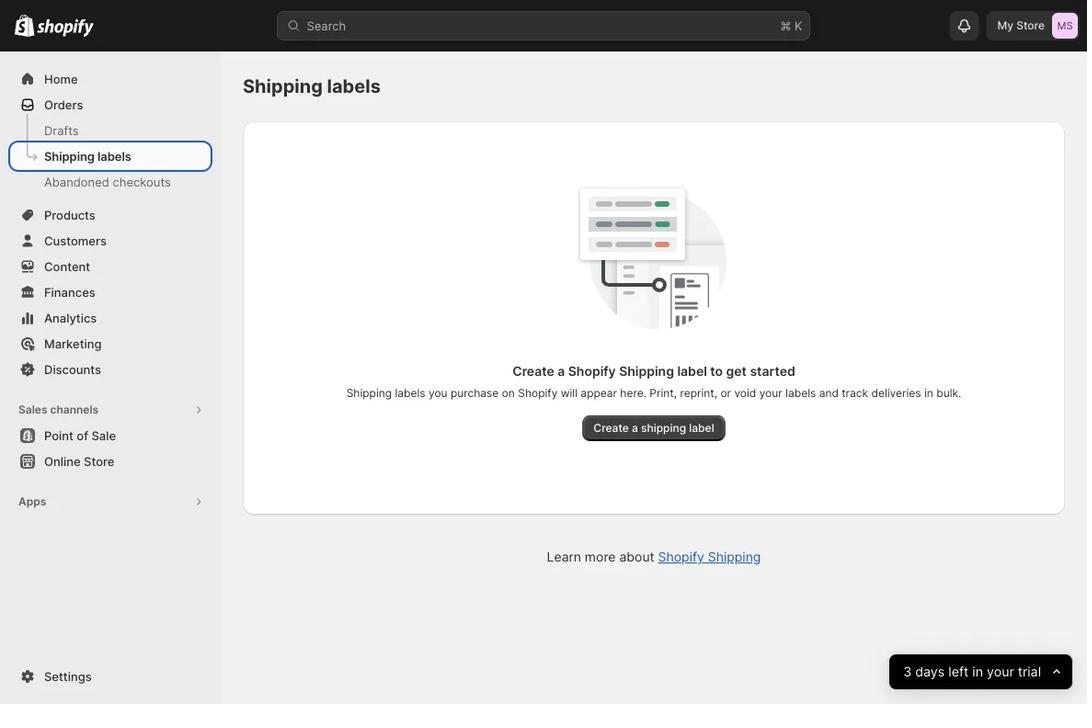 Task type: locate. For each thing, give the bounding box(es) containing it.
will
[[561, 387, 578, 400]]

label
[[677, 364, 707, 379], [689, 422, 714, 435]]

create down appear
[[594, 422, 629, 435]]

shipping
[[243, 75, 323, 98], [44, 149, 95, 163], [619, 364, 674, 379], [347, 387, 392, 400], [708, 550, 761, 565]]

shopify up appear
[[568, 364, 616, 379]]

shipping labels up abandoned
[[44, 149, 131, 163]]

a inside create a shopify shipping label to get started shipping labels you purchase on shopify will appear here. print, reprint, or void your labels and track deliveries in bulk.
[[558, 364, 565, 379]]

shipping labels link
[[11, 144, 210, 169]]

customers
[[44, 234, 107, 248]]

search
[[307, 18, 346, 33]]

your down started
[[760, 387, 783, 400]]

1 horizontal spatial store
[[1017, 19, 1045, 32]]

create
[[513, 364, 554, 379], [594, 422, 629, 435]]

discounts link
[[11, 357, 210, 383]]

1 vertical spatial shipping labels
[[44, 149, 131, 163]]

purchase
[[451, 387, 499, 400]]

abandoned checkouts
[[44, 175, 171, 189]]

a for shopify
[[558, 364, 565, 379]]

create for shipping
[[594, 422, 629, 435]]

deliveries
[[872, 387, 921, 400]]

store right 'my'
[[1017, 19, 1045, 32]]

1 horizontal spatial a
[[632, 422, 638, 435]]

store
[[1017, 19, 1045, 32], [84, 454, 114, 469]]

in inside dropdown button
[[972, 665, 983, 680]]

abandoned checkouts link
[[11, 169, 210, 195]]

label inside create a shopify shipping label to get started shipping labels you purchase on shopify will appear here. print, reprint, or void your labels and track deliveries in bulk.
[[677, 364, 707, 379]]

0 vertical spatial shipping labels
[[243, 75, 381, 98]]

started
[[750, 364, 795, 379]]

0 vertical spatial create
[[513, 364, 554, 379]]

0 horizontal spatial shipping labels
[[44, 149, 131, 163]]

0 vertical spatial label
[[677, 364, 707, 379]]

drafts link
[[11, 118, 210, 144]]

your inside dropdown button
[[987, 665, 1014, 680]]

content link
[[11, 254, 210, 280]]

1 vertical spatial your
[[987, 665, 1014, 680]]

0 horizontal spatial your
[[760, 387, 783, 400]]

1 vertical spatial shopify
[[518, 387, 558, 400]]

my
[[998, 19, 1014, 32]]

labels left and in the right bottom of the page
[[786, 387, 816, 400]]

your inside create a shopify shipping label to get started shipping labels you purchase on shopify will appear here. print, reprint, or void your labels and track deliveries in bulk.
[[760, 387, 783, 400]]

customers link
[[11, 228, 210, 254]]

store for my store
[[1017, 19, 1045, 32]]

1 vertical spatial label
[[689, 422, 714, 435]]

in left bulk.
[[924, 387, 934, 400]]

sales channels
[[18, 403, 99, 417]]

your left trial
[[987, 665, 1014, 680]]

marketing
[[44, 337, 102, 351]]

3
[[903, 665, 912, 680]]

in
[[924, 387, 934, 400], [972, 665, 983, 680]]

to
[[710, 364, 723, 379]]

0 vertical spatial in
[[924, 387, 934, 400]]

⌘
[[781, 18, 791, 33]]

0 vertical spatial shopify
[[568, 364, 616, 379]]

1 vertical spatial a
[[632, 422, 638, 435]]

here.
[[620, 387, 647, 400]]

apps
[[18, 495, 46, 509]]

1 horizontal spatial in
[[972, 665, 983, 680]]

store inside button
[[84, 454, 114, 469]]

2 vertical spatial shopify
[[658, 550, 704, 565]]

1 vertical spatial in
[[972, 665, 983, 680]]

online store button
[[0, 449, 221, 475]]

a left shipping
[[632, 422, 638, 435]]

1 horizontal spatial shopify image
[[37, 19, 94, 37]]

1 horizontal spatial shopify
[[568, 364, 616, 379]]

create inside create a shopify shipping label to get started shipping labels you purchase on shopify will appear here. print, reprint, or void your labels and track deliveries in bulk.
[[513, 364, 554, 379]]

shopify right about at the bottom right of page
[[658, 550, 704, 565]]

1 horizontal spatial create
[[594, 422, 629, 435]]

shipping labels down search
[[243, 75, 381, 98]]

online store
[[44, 454, 114, 469]]

finances
[[44, 285, 95, 299]]

0 horizontal spatial create
[[513, 364, 554, 379]]

content
[[44, 259, 90, 274]]

⌘ k
[[781, 18, 803, 33]]

0 horizontal spatial shopify image
[[15, 14, 34, 37]]

in right left
[[972, 665, 983, 680]]

label up reprint,
[[677, 364, 707, 379]]

shipping labels
[[243, 75, 381, 98], [44, 149, 131, 163]]

products
[[44, 208, 95, 222]]

2 horizontal spatial shopify
[[658, 550, 704, 565]]

0 horizontal spatial in
[[924, 387, 934, 400]]

a up will
[[558, 364, 565, 379]]

home link
[[11, 66, 210, 92]]

0 horizontal spatial a
[[558, 364, 565, 379]]

create up on
[[513, 364, 554, 379]]

shopify right on
[[518, 387, 558, 400]]

shopify image
[[15, 14, 34, 37], [37, 19, 94, 37]]

store down "sale"
[[84, 454, 114, 469]]

a
[[558, 364, 565, 379], [632, 422, 638, 435]]

0 vertical spatial your
[[760, 387, 783, 400]]

1 horizontal spatial shipping labels
[[243, 75, 381, 98]]

abandoned
[[44, 175, 109, 189]]

0 vertical spatial a
[[558, 364, 565, 379]]

0 horizontal spatial store
[[84, 454, 114, 469]]

settings link
[[11, 664, 210, 690]]

1 vertical spatial store
[[84, 454, 114, 469]]

create for shopify
[[513, 364, 554, 379]]

trial
[[1018, 665, 1041, 680]]

k
[[795, 18, 803, 33]]

you
[[429, 387, 448, 400]]

labels
[[327, 75, 381, 98], [97, 149, 131, 163], [395, 387, 426, 400], [786, 387, 816, 400]]

1 horizontal spatial your
[[987, 665, 1014, 680]]

point of sale
[[44, 429, 116, 443]]

shopify shipping link
[[658, 550, 761, 565]]

0 vertical spatial store
[[1017, 19, 1045, 32]]

1 vertical spatial create
[[594, 422, 629, 435]]

your
[[760, 387, 783, 400], [987, 665, 1014, 680]]

learn more about shopify shipping
[[547, 550, 761, 565]]

sales
[[18, 403, 47, 417]]

void
[[734, 387, 756, 400]]

0 horizontal spatial shopify
[[518, 387, 558, 400]]

label down reprint,
[[689, 422, 714, 435]]

a for shipping
[[632, 422, 638, 435]]

shopify
[[568, 364, 616, 379], [518, 387, 558, 400], [658, 550, 704, 565]]



Task type: vqa. For each thing, say whether or not it's contained in the screenshot.
2nd Transaction from left
no



Task type: describe. For each thing, give the bounding box(es) containing it.
point of sale button
[[0, 423, 221, 449]]

create a shipping label link
[[583, 416, 725, 442]]

products link
[[11, 202, 210, 228]]

point
[[44, 429, 73, 443]]

create a shipping label
[[594, 422, 714, 435]]

days
[[915, 665, 945, 680]]

orders
[[44, 98, 83, 112]]

online
[[44, 454, 81, 469]]

point of sale link
[[11, 423, 210, 449]]

bulk.
[[937, 387, 962, 400]]

marketing link
[[11, 331, 210, 357]]

analytics link
[[11, 305, 210, 331]]

appear
[[581, 387, 617, 400]]

of
[[77, 429, 88, 443]]

finances link
[[11, 280, 210, 305]]

shipping
[[641, 422, 686, 435]]

3 days left in your trial
[[903, 665, 1041, 680]]

and
[[819, 387, 839, 400]]

channels
[[50, 403, 99, 417]]

print,
[[650, 387, 677, 400]]

sales channels button
[[11, 397, 210, 423]]

settings
[[44, 670, 92, 684]]

my store image
[[1052, 13, 1078, 39]]

checkouts
[[113, 175, 171, 189]]

labels down search
[[327, 75, 381, 98]]

reprint,
[[680, 387, 718, 400]]

get
[[726, 364, 747, 379]]

on
[[502, 387, 515, 400]]

labels down drafts link at the left top of page
[[97, 149, 131, 163]]

learn
[[547, 550, 581, 565]]

create a shopify shipping label to get started shipping labels you purchase on shopify will appear here. print, reprint, or void your labels and track deliveries in bulk.
[[347, 364, 962, 400]]

drafts
[[44, 123, 79, 138]]

discounts
[[44, 362, 101, 377]]

sale
[[91, 429, 116, 443]]

track
[[842, 387, 868, 400]]

in inside create a shopify shipping label to get started shipping labels you purchase on shopify will appear here. print, reprint, or void your labels and track deliveries in bulk.
[[924, 387, 934, 400]]

labels left you
[[395, 387, 426, 400]]

3 days left in your trial button
[[889, 655, 1073, 690]]

or
[[721, 387, 731, 400]]

more
[[585, 550, 616, 565]]

about
[[619, 550, 655, 565]]

store for online store
[[84, 454, 114, 469]]

online store link
[[11, 449, 210, 475]]

left
[[948, 665, 969, 680]]

my store
[[998, 19, 1045, 32]]

orders link
[[11, 92, 210, 118]]

analytics
[[44, 311, 97, 325]]

home
[[44, 72, 78, 86]]

apps button
[[11, 489, 210, 515]]



